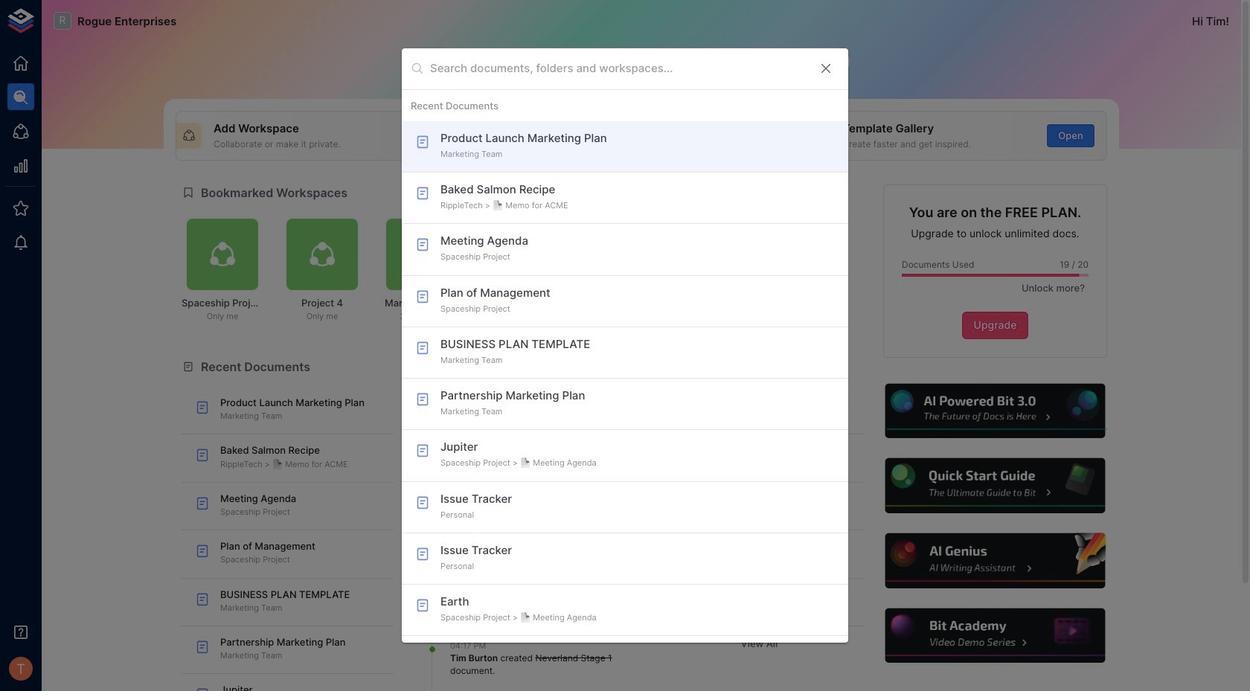 Task type: vqa. For each thing, say whether or not it's contained in the screenshot.
copies
no



Task type: locate. For each thing, give the bounding box(es) containing it.
1 help image from the top
[[884, 382, 1108, 441]]

2 help image from the top
[[884, 457, 1108, 516]]

help image
[[884, 382, 1108, 441], [884, 457, 1108, 516], [884, 532, 1108, 591], [884, 607, 1108, 666]]

3 help image from the top
[[884, 532, 1108, 591]]

dialog
[[402, 48, 849, 643]]



Task type: describe. For each thing, give the bounding box(es) containing it.
Search documents, folders and workspaces... text field
[[430, 57, 807, 80]]

4 help image from the top
[[884, 607, 1108, 666]]



